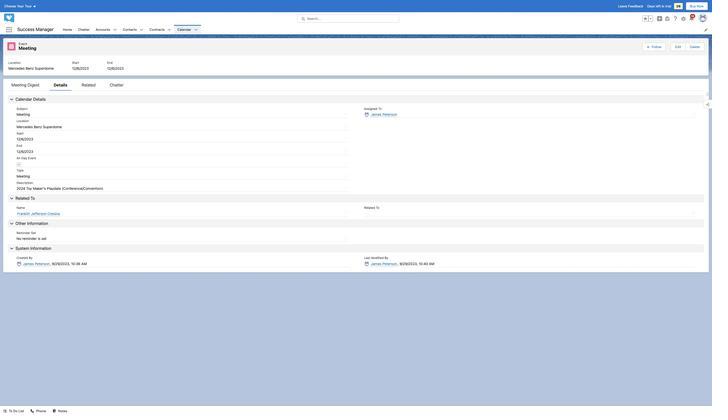 Task type: describe. For each thing, give the bounding box(es) containing it.
calendar link
[[174, 25, 194, 34]]

left
[[656, 4, 661, 8]]

choose your tour
[[4, 4, 32, 8]]

delete button
[[686, 43, 704, 51]]

follow button
[[643, 43, 666, 51]]

chatter for the rightmost chatter link
[[110, 83, 124, 87]]

2 vertical spatial related
[[364, 206, 375, 210]]

contracts link
[[147, 25, 168, 34]]

playdate
[[47, 186, 61, 191]]

last modified by
[[364, 256, 388, 260]]

system information button
[[8, 244, 705, 253]]

to inside button
[[9, 409, 12, 413]]

other
[[16, 221, 26, 226]]

edit button
[[672, 43, 686, 51]]

manager
[[36, 27, 54, 32]]

superdome inside the location mercedes benz superdome
[[35, 66, 54, 70]]

reminder
[[22, 237, 37, 241]]

buy now
[[690, 4, 704, 8]]

(conference/convention)
[[62, 186, 103, 191]]

no
[[17, 237, 21, 241]]

meeting digest
[[11, 83, 39, 87]]

accounts
[[96, 27, 110, 32]]

franklin jefferson cresino
[[17, 211, 60, 216]]

location mercedes benz superdome
[[8, 61, 54, 70]]

to do list
[[9, 409, 24, 413]]

event inside event meeting
[[19, 42, 27, 46]]

do
[[13, 409, 18, 413]]

related link
[[78, 82, 100, 91]]

start 12/6/2023
[[72, 61, 89, 70]]

end 12/6/2023
[[107, 61, 124, 70]]

related to button
[[8, 194, 705, 202]]

edit
[[676, 45, 682, 49]]

jefferson
[[31, 211, 46, 216]]

cresino
[[47, 211, 60, 216]]

2 by from the left
[[385, 256, 388, 260]]

peterson for , 9/29/2023, 10:36 am
[[35, 262, 49, 266]]

meeting down type
[[17, 174, 30, 178]]

chatter for topmost chatter link
[[78, 27, 90, 32]]

last
[[364, 256, 370, 260]]

1 vertical spatial event
[[28, 156, 36, 160]]

tour
[[25, 4, 32, 8]]

reminder set
[[17, 231, 36, 235]]

subject
[[17, 107, 28, 111]]

phone button
[[28, 406, 49, 416]]

is
[[38, 237, 41, 241]]

trial
[[666, 4, 672, 8]]

to do list button
[[0, 406, 27, 416]]

home
[[63, 27, 72, 32]]

2024 toy maker's playdate (conference/convention)
[[17, 186, 103, 191]]

accounts list item
[[93, 25, 120, 34]]

modified
[[371, 256, 384, 260]]

search...
[[307, 17, 321, 21]]

all-
[[17, 156, 22, 160]]

1 vertical spatial benz
[[34, 125, 42, 129]]

james peterson for , 9/29/2023, 10:36 am
[[23, 262, 49, 266]]

9/29/2023, for 9/29/2023, 10:36 am
[[52, 262, 70, 266]]

name
[[17, 206, 25, 210]]

meeting down subject
[[17, 112, 30, 117]]

1 by from the left
[[29, 256, 33, 260]]

search... button
[[297, 15, 399, 23]]

event meeting
[[19, 42, 36, 51]]

text default image inside calendar list item
[[194, 28, 198, 32]]

days
[[648, 4, 655, 8]]

2024
[[17, 186, 25, 191]]

related inside dropdown button
[[16, 196, 29, 201]]

1 horizontal spatial related to
[[364, 206, 380, 210]]

0 vertical spatial group
[[643, 16, 653, 22]]

list
[[18, 409, 24, 413]]

peterson for , 9/29/2023, 10:40 am
[[383, 262, 397, 266]]

benz inside the location mercedes benz superdome
[[26, 66, 34, 70]]

james peterson for , 9/29/2023, 10:40 am
[[371, 262, 397, 266]]

details link
[[50, 82, 71, 91]]

toy
[[26, 186, 32, 191]]

day
[[22, 156, 27, 160]]

accounts link
[[93, 25, 113, 34]]

james down assigned to
[[371, 112, 382, 117]]

reminder
[[17, 231, 30, 235]]

delete
[[690, 45, 700, 49]]

mercedes inside the location mercedes benz superdome
[[8, 66, 25, 70]]

1 horizontal spatial chatter link
[[106, 82, 128, 91]]

created
[[17, 256, 28, 260]]

calendar for calendar details
[[16, 97, 32, 101]]

your
[[17, 4, 24, 8]]

calendar details button
[[8, 95, 705, 103]]

9/29/2023, for 9/29/2023, 10:40 am
[[400, 262, 418, 266]]

start for start 12/6/2023
[[72, 61, 79, 65]]

, 9/29/2023, 10:36 am
[[50, 262, 87, 266]]

buy
[[690, 4, 696, 8]]

james peterson link for , 9/29/2023, 10:36 am
[[23, 262, 49, 266]]

calendar for calendar
[[177, 27, 191, 32]]

leave feedback
[[619, 4, 644, 8]]

james for , 9/29/2023, 10:40 am
[[371, 262, 382, 266]]

26
[[677, 4, 681, 8]]

notes button
[[50, 406, 70, 416]]

other information
[[16, 221, 48, 226]]

calendar details
[[16, 97, 46, 101]]

system
[[16, 246, 29, 251]]

description
[[17, 181, 33, 185]]

end for end 12/6/2023
[[107, 61, 113, 65]]

text default image inside accounts list item
[[113, 28, 117, 32]]

meeting digest link
[[7, 82, 43, 91]]

success manager
[[17, 27, 54, 32]]

home link
[[60, 25, 75, 34]]

franklin
[[17, 211, 30, 216]]

10:40
[[419, 262, 428, 266]]

related to inside dropdown button
[[16, 196, 35, 201]]

, 9/29/2023, 10:40 am
[[398, 262, 435, 266]]

maker's
[[33, 186, 46, 191]]

information for other information
[[27, 221, 48, 226]]

to down related to dropdown button
[[376, 206, 380, 210]]



Task type: vqa. For each thing, say whether or not it's contained in the screenshot.
THE WHY NOT CREATE OR JOIN SOME NOW?
no



Task type: locate. For each thing, give the bounding box(es) containing it.
location inside the location mercedes benz superdome
[[8, 61, 21, 65]]

to right assigned
[[378, 107, 382, 111]]

, for , 9/29/2023, 10:40 am
[[398, 262, 399, 266]]

0 horizontal spatial start
[[17, 132, 24, 135]]

days left in trial
[[648, 4, 672, 8]]

james peterson link down created by
[[23, 262, 49, 266]]

james peterson link down modified
[[371, 262, 397, 266]]

contacts list item
[[120, 25, 147, 34]]

text default image inside contacts list item
[[140, 28, 143, 32]]

buy now button
[[686, 2, 708, 10]]

text default image for contracts
[[168, 28, 171, 32]]

feedback
[[629, 4, 644, 8]]

meeting left "digest"
[[11, 83, 26, 87]]

james peterson down assigned to
[[371, 112, 397, 117]]

1 vertical spatial group
[[643, 42, 705, 51]]

1 vertical spatial information
[[30, 246, 51, 251]]

0 horizontal spatial event
[[19, 42, 27, 46]]

1 vertical spatial chatter
[[110, 83, 124, 87]]

1 vertical spatial mercedes
[[17, 125, 33, 129]]

list containing home
[[60, 25, 712, 34]]

digest
[[28, 83, 39, 87]]

start for start
[[17, 132, 24, 135]]

superdome
[[35, 66, 54, 70], [43, 125, 62, 129]]

calendar inside "link"
[[177, 27, 191, 32]]

1 9/29/2023, from the left
[[52, 262, 70, 266]]

benz
[[26, 66, 34, 70], [34, 125, 42, 129]]

0 horizontal spatial related to
[[16, 196, 35, 201]]

james peterson down created by
[[23, 262, 49, 266]]

event down "success"
[[19, 42, 27, 46]]

0 vertical spatial chatter
[[78, 27, 90, 32]]

1 vertical spatial details
[[33, 97, 46, 101]]

no reminder is set
[[17, 237, 47, 241]]

system information
[[16, 246, 51, 251]]

related up the name
[[16, 196, 29, 201]]

0 horizontal spatial related
[[16, 196, 29, 201]]

1 vertical spatial related to
[[364, 206, 380, 210]]

notes
[[58, 409, 67, 413]]

text default image
[[113, 28, 117, 32], [194, 28, 198, 32], [3, 410, 7, 413], [53, 410, 56, 413]]

created by
[[17, 256, 33, 260]]

0 vertical spatial related
[[82, 83, 96, 87]]

leave feedback link
[[619, 4, 644, 8]]

0 horizontal spatial end
[[17, 144, 22, 148]]

text default image inside phone button
[[31, 410, 34, 413]]

calendar
[[177, 27, 191, 32], [16, 97, 32, 101]]

0 vertical spatial mercedes
[[8, 66, 25, 70]]

text default image inside the contracts list item
[[168, 28, 171, 32]]

chatter
[[78, 27, 90, 32], [110, 83, 124, 87]]

choose your tour button
[[4, 2, 37, 10]]

choose
[[4, 4, 16, 8]]

details inside dropdown button
[[33, 97, 46, 101]]

location down event meeting
[[8, 61, 21, 65]]

information down is
[[30, 246, 51, 251]]

0 vertical spatial information
[[27, 221, 48, 226]]

0 vertical spatial chatter link
[[75, 25, 93, 34]]

0 vertical spatial superdome
[[35, 66, 54, 70]]

start
[[72, 61, 79, 65], [17, 132, 24, 135]]

assigned to
[[364, 107, 382, 111]]

calendar list item
[[174, 25, 201, 34]]

group containing follow
[[643, 42, 705, 51]]

list containing mercedes benz superdome
[[3, 55, 709, 75]]

0 vertical spatial end
[[107, 61, 113, 65]]

10:36
[[71, 262, 80, 266]]

related down related to dropdown button
[[364, 206, 375, 210]]

1 horizontal spatial text default image
[[140, 28, 143, 32]]

to inside dropdown button
[[31, 196, 35, 201]]

list for home link
[[3, 55, 709, 75]]

text default image inside to do list button
[[3, 410, 7, 413]]

0 vertical spatial related to
[[16, 196, 35, 201]]

1 horizontal spatial details
[[54, 83, 67, 87]]

1 vertical spatial superdome
[[43, 125, 62, 129]]

list
[[60, 25, 712, 34], [3, 55, 709, 75]]

0 horizontal spatial chatter link
[[75, 25, 93, 34]]

0 vertical spatial start
[[72, 61, 79, 65]]

text default image right contracts
[[168, 28, 171, 32]]

james down created by
[[23, 262, 34, 266]]

1 horizontal spatial 9/29/2023,
[[400, 262, 418, 266]]

meeting
[[19, 46, 36, 51], [11, 83, 26, 87], [17, 112, 30, 117], [17, 174, 30, 178]]

0 horizontal spatial text default image
[[31, 410, 34, 413]]

1 vertical spatial list
[[3, 55, 709, 75]]

0 vertical spatial calendar
[[177, 27, 191, 32]]

mercedes benz superdome
[[17, 125, 62, 129]]

mercedes down subject
[[17, 125, 33, 129]]

0 vertical spatial event
[[19, 42, 27, 46]]

chatter right home
[[78, 27, 90, 32]]

2 horizontal spatial related
[[364, 206, 375, 210]]

0 vertical spatial location
[[8, 61, 21, 65]]

2 horizontal spatial text default image
[[168, 28, 171, 32]]

phone
[[36, 409, 46, 413]]

contracts list item
[[147, 25, 174, 34]]

follow
[[652, 45, 662, 49]]

end for end
[[17, 144, 22, 148]]

,
[[50, 262, 51, 266], [398, 262, 399, 266]]

success
[[17, 27, 35, 32]]

details
[[54, 83, 67, 87], [33, 97, 46, 101]]

information down franklin jefferson cresino link at left bottom
[[27, 221, 48, 226]]

, down system information
[[50, 262, 51, 266]]

location
[[8, 61, 21, 65], [17, 119, 29, 123]]

location down subject
[[17, 119, 29, 123]]

contacts
[[123, 27, 137, 32]]

list for leave feedback link
[[60, 25, 712, 34]]

chatter link down end 12/6/2023
[[106, 82, 128, 91]]

am right 10:40
[[429, 262, 435, 266]]

related to down toy
[[16, 196, 35, 201]]

james down "last modified by"
[[371, 262, 382, 266]]

am for , 9/29/2023, 10:36 am
[[81, 262, 87, 266]]

chatter down end 12/6/2023
[[110, 83, 124, 87]]

leave
[[619, 4, 628, 8]]

9/29/2023, left 10:40
[[400, 262, 418, 266]]

peterson
[[383, 112, 397, 117], [35, 262, 49, 266], [383, 262, 397, 266]]

1 vertical spatial related
[[16, 196, 29, 201]]

james peterson link down assigned to
[[371, 112, 397, 117]]

1 horizontal spatial event
[[28, 156, 36, 160]]

to left do
[[9, 409, 12, 413]]

2 9/29/2023, from the left
[[400, 262, 418, 266]]

1 horizontal spatial calendar
[[177, 27, 191, 32]]

0 vertical spatial benz
[[26, 66, 34, 70]]

1 horizontal spatial ,
[[398, 262, 399, 266]]

2 am from the left
[[429, 262, 435, 266]]

related to
[[16, 196, 35, 201], [364, 206, 380, 210]]

group
[[643, 16, 653, 22], [643, 42, 705, 51]]

set
[[41, 237, 47, 241]]

1 horizontal spatial by
[[385, 256, 388, 260]]

type
[[17, 169, 24, 172]]

assigned
[[364, 107, 378, 111]]

other information button
[[8, 219, 705, 228]]

mercedes
[[8, 66, 25, 70], [17, 125, 33, 129]]

calendar inside dropdown button
[[16, 97, 32, 101]]

1 horizontal spatial end
[[107, 61, 113, 65]]

event right day
[[28, 156, 36, 160]]

start inside start 12/6/2023
[[72, 61, 79, 65]]

end
[[107, 61, 113, 65], [17, 144, 22, 148]]

james for , 9/29/2023, 10:36 am
[[23, 262, 34, 266]]

0 horizontal spatial chatter
[[78, 27, 90, 32]]

1 vertical spatial start
[[17, 132, 24, 135]]

text default image for contacts
[[140, 28, 143, 32]]

text default image
[[140, 28, 143, 32], [168, 28, 171, 32], [31, 410, 34, 413]]

1 horizontal spatial related
[[82, 83, 96, 87]]

end inside end 12/6/2023
[[107, 61, 113, 65]]

10 button
[[689, 14, 696, 22]]

related down start 12/6/2023
[[82, 83, 96, 87]]

0 vertical spatial list
[[60, 25, 712, 34]]

related inside "link"
[[82, 83, 96, 87]]

0 horizontal spatial am
[[81, 262, 87, 266]]

2 , from the left
[[398, 262, 399, 266]]

1 vertical spatial chatter link
[[106, 82, 128, 91]]

in
[[662, 4, 665, 8]]

0 horizontal spatial ,
[[50, 262, 51, 266]]

0 horizontal spatial 9/29/2023,
[[52, 262, 70, 266]]

location for location mercedes benz superdome
[[8, 61, 21, 65]]

0 vertical spatial details
[[54, 83, 67, 87]]

contacts link
[[120, 25, 140, 34]]

text default image inside notes button
[[53, 410, 56, 413]]

am right 10:36 at bottom left
[[81, 262, 87, 266]]

text default image left phone
[[31, 410, 34, 413]]

information for system information
[[30, 246, 51, 251]]

0 horizontal spatial details
[[33, 97, 46, 101]]

1 , from the left
[[50, 262, 51, 266]]

location for location
[[17, 119, 29, 123]]

, left 10:40
[[398, 262, 399, 266]]

0 horizontal spatial by
[[29, 256, 33, 260]]

1 horizontal spatial start
[[72, 61, 79, 65]]

information
[[27, 221, 48, 226], [30, 246, 51, 251]]

1 am from the left
[[81, 262, 87, 266]]

james peterson link
[[371, 112, 397, 117], [23, 262, 49, 266], [371, 262, 397, 266]]

10
[[692, 15, 695, 18]]

james peterson down modified
[[371, 262, 397, 266]]

all-day event
[[17, 156, 36, 160]]

chatter link right home
[[75, 25, 93, 34]]

1 horizontal spatial am
[[429, 262, 435, 266]]

, for , 9/29/2023, 10:36 am
[[50, 262, 51, 266]]

to down toy
[[31, 196, 35, 201]]

related to down related to dropdown button
[[364, 206, 380, 210]]

franklin jefferson cresino link
[[17, 211, 60, 216]]

meeting up the location mercedes benz superdome
[[19, 46, 36, 51]]

now
[[697, 4, 704, 8]]

1 vertical spatial calendar
[[16, 97, 32, 101]]

true image
[[17, 162, 21, 166]]

james peterson link for , 9/29/2023, 10:40 am
[[371, 262, 397, 266]]

text default image right contacts
[[140, 28, 143, 32]]

james peterson
[[371, 112, 397, 117], [23, 262, 49, 266], [371, 262, 397, 266]]

chatter link
[[75, 25, 93, 34], [106, 82, 128, 91]]

am for , 9/29/2023, 10:40 am
[[429, 262, 435, 266]]

chatter inside list
[[78, 27, 90, 32]]

by right created
[[29, 256, 33, 260]]

1 vertical spatial location
[[17, 119, 29, 123]]

calendar up subject
[[16, 97, 32, 101]]

calendar right the contracts list item
[[177, 27, 191, 32]]

mercedes up 'meeting digest' at left
[[8, 66, 25, 70]]

by right modified
[[385, 256, 388, 260]]

9/29/2023, left 10:36 at bottom left
[[52, 262, 70, 266]]

contracts
[[150, 27, 165, 32]]

1 vertical spatial end
[[17, 144, 22, 148]]

0 horizontal spatial calendar
[[16, 97, 32, 101]]

1 horizontal spatial chatter
[[110, 83, 124, 87]]



